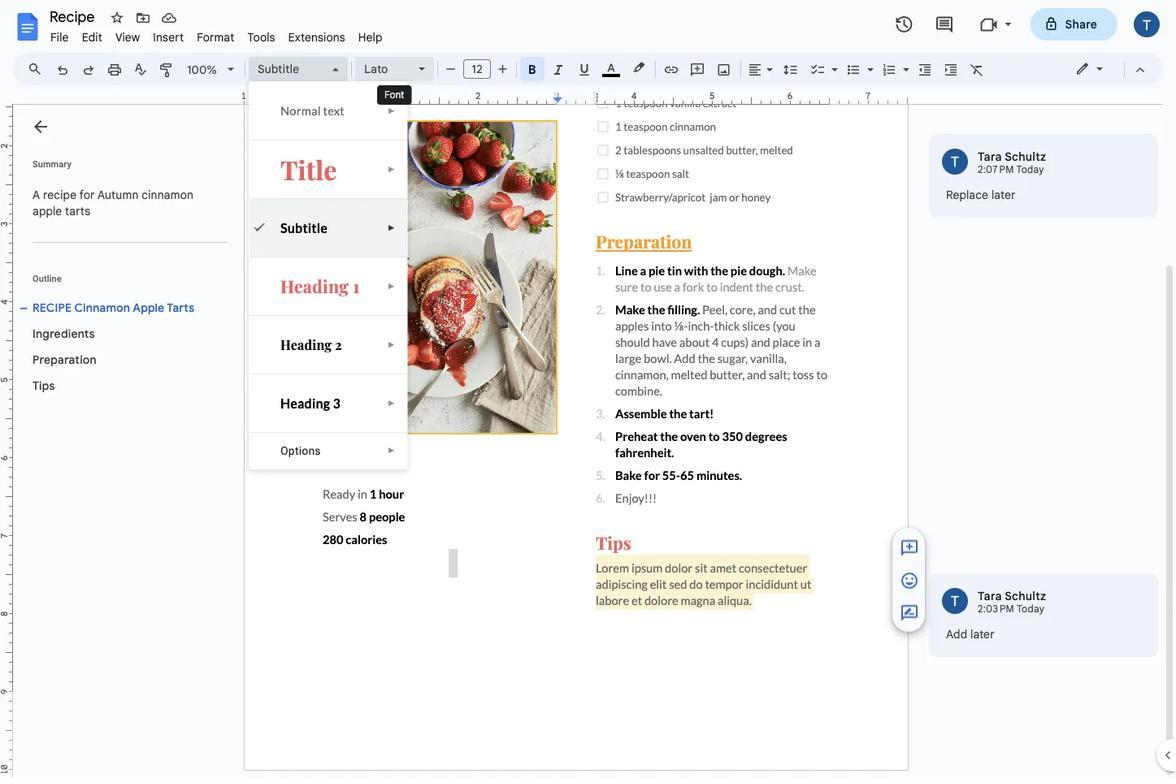 Task type: locate. For each thing, give the bounding box(es) containing it.
subtitle down title
[[281, 220, 328, 236]]

1 vertical spatial heading
[[281, 336, 332, 354]]

outline
[[33, 274, 62, 284]]

for
[[80, 188, 95, 202]]

6 ► from the top
[[388, 399, 396, 408]]

font list. lato selected. option
[[364, 58, 409, 80]]

menu bar containing file
[[44, 21, 389, 48]]

view
[[115, 30, 140, 44]]

2 ► from the top
[[388, 165, 396, 174]]

schultz right tara schultz image
[[1005, 589, 1047, 604]]

schultz
[[1005, 150, 1047, 164], [1005, 589, 1047, 604]]

3
[[333, 396, 341, 411]]

0 vertical spatial subtitle
[[258, 62, 299, 76]]

today right 2:07 pm
[[1017, 164, 1045, 176]]

0 vertical spatial today
[[1017, 164, 1045, 176]]

1 vertical spatial 1
[[353, 275, 360, 298]]

0 vertical spatial schultz
[[1005, 150, 1047, 164]]

recipe
[[33, 301, 72, 315]]

size image left tara schultz image
[[900, 604, 920, 624]]

today
[[1017, 164, 1045, 176], [1017, 604, 1045, 616]]

extensions menu item
[[282, 28, 352, 47]]

1 vertical spatial today
[[1017, 604, 1045, 616]]

tara inside tara schultz 2:03 pm today
[[978, 589, 1002, 604]]

title
[[281, 152, 337, 187]]

help menu item
[[352, 28, 389, 47]]

tara schultz 2:03 pm today
[[978, 589, 1047, 616]]

Zoom text field
[[183, 59, 222, 81]]

heading left 3
[[281, 396, 330, 411]]

insert menu item
[[147, 28, 190, 47]]

tara right tara schultz image
[[978, 589, 1002, 604]]

recipe cinnamon apple tarts
[[33, 301, 195, 315]]

heading
[[281, 275, 349, 298], [281, 336, 332, 354], [281, 396, 330, 411]]

2
[[335, 336, 342, 354]]

view menu item
[[109, 28, 147, 47]]

tips
[[33, 379, 55, 393]]

1 vertical spatial later
[[971, 628, 995, 642]]

subtitle inside the title list box
[[281, 220, 328, 236]]

tara right tara schultz icon
[[978, 150, 1002, 164]]

tarts
[[65, 204, 90, 218]]

0 vertical spatial tara
[[978, 150, 1002, 164]]

Zoom field
[[180, 58, 241, 82]]

subtitle up left margin image
[[258, 62, 299, 76]]

a recipe for autumn cinnamon apple tarts
[[33, 188, 197, 218]]

schultz inside tara schultz 2:03 pm today
[[1005, 589, 1047, 604]]

1 schultz from the top
[[1005, 150, 1047, 164]]

1 vertical spatial tara
[[978, 589, 1002, 604]]

schultz for add later
[[1005, 589, 1047, 604]]

later for replace later
[[992, 188, 1016, 202]]

highlight color image
[[630, 58, 648, 77]]

menu bar banner
[[0, 0, 1177, 779]]

4 ► from the top
[[388, 282, 396, 291]]

later
[[992, 188, 1016, 202], [971, 628, 995, 642]]

1
[[241, 91, 247, 102], [353, 275, 360, 298]]

numbered list menu image
[[899, 59, 910, 64]]

autumn
[[98, 188, 139, 202]]

checklist menu image
[[828, 59, 838, 64]]

today right 2:03 pm
[[1017, 604, 1045, 616]]

cinnamon
[[142, 188, 194, 202]]

menu bar
[[44, 21, 389, 48]]

today inside tara schultz 2:03 pm today
[[1017, 604, 1045, 616]]

heading for heading 1
[[281, 275, 349, 298]]

heading left 2
[[281, 336, 332, 354]]

font
[[385, 89, 404, 101]]

lato
[[364, 62, 388, 76]]

1 vertical spatial subtitle
[[281, 220, 328, 236]]

►
[[388, 106, 396, 115], [388, 165, 396, 174], [388, 223, 396, 233], [388, 282, 396, 291], [388, 340, 396, 350], [388, 399, 396, 408], [388, 446, 396, 456]]

1 vertical spatial size image
[[900, 604, 920, 624]]

subtitle inside subtitle option
[[258, 62, 299, 76]]

tara
[[978, 150, 1002, 164], [978, 589, 1002, 604]]

1 tara from the top
[[978, 150, 1002, 164]]

2 schultz from the top
[[1005, 589, 1047, 604]]

0 vertical spatial heading
[[281, 275, 349, 298]]

2 tara from the top
[[978, 589, 1002, 604]]

main toolbar
[[48, 0, 990, 631]]

later down 2:07 pm
[[992, 188, 1016, 202]]

right margin image
[[825, 92, 907, 104]]

tools menu item
[[241, 28, 282, 47]]

1 heading from the top
[[281, 275, 349, 298]]

0 horizontal spatial 1
[[241, 91, 247, 102]]

2 vertical spatial heading
[[281, 396, 330, 411]]

apple
[[133, 301, 165, 315]]

menu bar inside menu bar banner
[[44, 21, 389, 48]]

later right add
[[971, 628, 995, 642]]

o ptions
[[281, 444, 321, 458]]

0 vertical spatial size image
[[900, 572, 920, 591]]

3 heading from the top
[[281, 396, 330, 411]]

0 vertical spatial 1
[[241, 91, 247, 102]]

left margin image
[[245, 92, 327, 104]]

schultz for replace later
[[1005, 150, 1047, 164]]

share button
[[1031, 8, 1118, 41]]

1 horizontal spatial 1
[[353, 275, 360, 298]]

heading up heading 2 in the left of the page
[[281, 275, 349, 298]]

tara schultz image
[[942, 589, 968, 615]]

format
[[197, 30, 234, 44]]

heading 3
[[281, 396, 341, 411]]

size image down size icon
[[900, 572, 920, 591]]

tara inside tara schultz 2:07 pm today
[[978, 150, 1002, 164]]

2 heading from the top
[[281, 336, 332, 354]]

subtitle
[[258, 62, 299, 76], [281, 220, 328, 236]]

size image
[[900, 539, 920, 559]]

tara for replace
[[978, 150, 1002, 164]]

2 today from the top
[[1017, 604, 1045, 616]]

schultz inside tara schultz 2:07 pm today
[[1005, 150, 1047, 164]]

options o element
[[281, 444, 326, 458]]

subtitle option
[[258, 58, 323, 80]]

today inside tara schultz 2:07 pm today
[[1017, 164, 1045, 176]]

Rename text field
[[44, 7, 104, 26]]

preparation
[[33, 353, 97, 367]]

1 vertical spatial schultz
[[1005, 589, 1047, 604]]

size image
[[900, 572, 920, 591], [900, 604, 920, 624]]

heading 2
[[281, 336, 342, 354]]

add
[[946, 628, 968, 642]]

schultz up replace later
[[1005, 150, 1047, 164]]

document outline element
[[13, 105, 234, 779]]

tarts
[[167, 301, 195, 315]]

1 today from the top
[[1017, 164, 1045, 176]]

today for replace later
[[1017, 164, 1045, 176]]

0 vertical spatial later
[[992, 188, 1016, 202]]

edit
[[82, 30, 102, 44]]



Task type: describe. For each thing, give the bounding box(es) containing it.
heading 1
[[281, 275, 360, 298]]

apple
[[33, 204, 62, 218]]

bulleted list menu image
[[863, 59, 874, 64]]

Star checkbox
[[106, 7, 128, 29]]

normal text
[[281, 104, 345, 118]]

Menus field
[[20, 58, 56, 80]]

summary
[[33, 159, 71, 169]]

2 size image from the top
[[900, 604, 920, 624]]

tara schultz 2:07 pm today
[[978, 150, 1047, 176]]

2:07 pm
[[978, 164, 1014, 176]]

file
[[50, 30, 69, 44]]

ingredients
[[33, 327, 95, 341]]

line & paragraph spacing image
[[782, 58, 800, 80]]

o
[[281, 444, 288, 458]]

replace
[[946, 188, 989, 202]]

heading for heading 3
[[281, 396, 330, 411]]

outline heading
[[13, 272, 234, 295]]

1 size image from the top
[[900, 572, 920, 591]]

tara for add
[[978, 589, 1002, 604]]

1 inside the title list box
[[353, 275, 360, 298]]

1 ► from the top
[[388, 106, 396, 115]]

tara schultz image
[[942, 149, 968, 175]]

heading for heading 2
[[281, 336, 332, 354]]

format menu item
[[190, 28, 241, 47]]

title list box
[[249, 81, 408, 470]]

a
[[33, 188, 40, 202]]

recipe
[[43, 188, 77, 202]]

replace later
[[946, 188, 1016, 202]]

2:03 pm
[[978, 604, 1015, 616]]

mode and view toolbar
[[1063, 53, 1154, 85]]

edit menu item
[[75, 28, 109, 47]]

3 ► from the top
[[388, 223, 396, 233]]

text
[[323, 104, 345, 118]]

bottom margin image
[[0, 688, 12, 770]]

7 ► from the top
[[388, 446, 396, 456]]

normal
[[281, 104, 321, 118]]

file menu item
[[44, 28, 75, 47]]

Font size text field
[[464, 59, 490, 79]]

5 ► from the top
[[388, 340, 396, 350]]

summary heading
[[33, 158, 71, 171]]

extensions
[[288, 30, 345, 44]]

help
[[358, 30, 383, 44]]

title application
[[0, 0, 1177, 779]]

ptions
[[288, 444, 321, 458]]

cinnamon
[[74, 301, 130, 315]]

insert
[[153, 30, 184, 44]]

summary element
[[24, 179, 228, 228]]

add later
[[946, 628, 995, 642]]

Font size field
[[463, 59, 498, 80]]

later for add later
[[971, 628, 995, 642]]

insert image image
[[715, 58, 734, 80]]

tools
[[248, 30, 275, 44]]

share
[[1066, 17, 1098, 31]]

today for add later
[[1017, 604, 1045, 616]]

text color image
[[602, 58, 620, 77]]



Task type: vqa. For each thing, say whether or not it's contained in the screenshot.
to to the left
no



